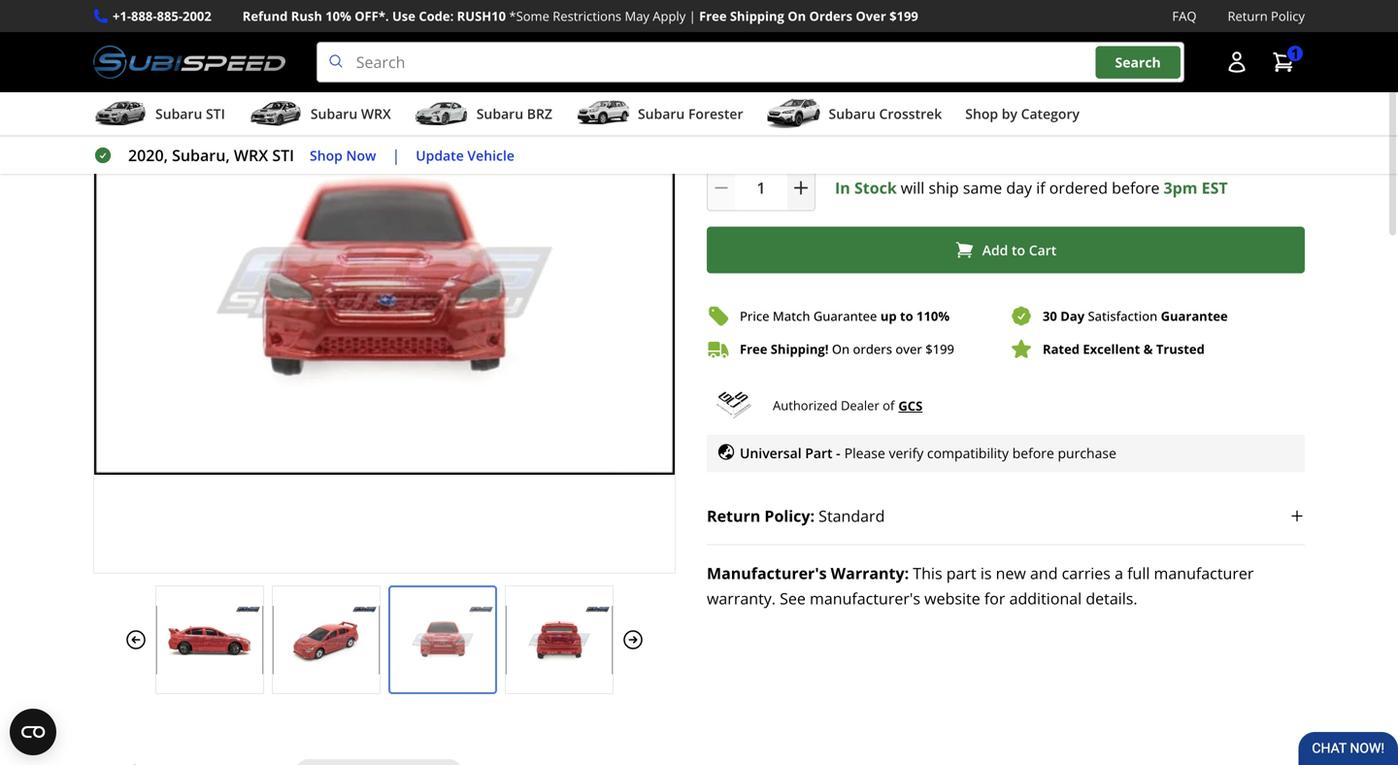 Task type: describe. For each thing, give the bounding box(es) containing it.
save
[[806, 87, 837, 105]]

1 horizontal spatial |
[[689, 7, 696, 25]]

match
[[773, 307, 810, 325]]

and
[[1030, 563, 1058, 584]]

shop by category button
[[966, 96, 1080, 135]]

subispeed logo image
[[93, 42, 285, 83]]

manufacturer's
[[707, 563, 827, 584]]

wrx inside dropdown button
[[361, 105, 391, 123]]

shop pay image
[[1094, 119, 1174, 138]]

subaru crosstrek button
[[767, 96, 942, 135]]

update vehicle button
[[416, 144, 515, 167]]

review
[[853, 31, 891, 48]]

increment image
[[791, 178, 811, 198]]

this part is new and carries a full manufacturer warranty. see manufacturer's website for additional details.
[[707, 563, 1254, 609]]

add to cart button
[[707, 227, 1305, 273]]

1 button
[[1262, 43, 1305, 82]]

shipping!
[[771, 340, 829, 358]]

write a review
[[807, 31, 891, 48]]

free
[[896, 118, 926, 139]]

button image
[[1226, 51, 1249, 74]]

a subaru wrx thumbnail image image
[[248, 99, 303, 128]]

website
[[925, 588, 981, 609]]

0 vertical spatial before
[[1112, 177, 1160, 198]]

shop by category
[[966, 105, 1080, 123]]

return policy: standard
[[707, 505, 885, 526]]

1 horizontal spatial on
[[832, 340, 850, 358]]

excellent
[[1083, 340, 1140, 358]]

subaru forester button
[[576, 96, 743, 135]]

may
[[625, 7, 650, 25]]

0 horizontal spatial msrp
[[851, 68, 887, 87]]

update vehicle
[[416, 146, 515, 164]]

subaru wrx
[[311, 105, 391, 123]]

gcs
[[899, 397, 923, 414]]

rush
[[291, 7, 322, 25]]

110%
[[917, 307, 950, 325]]

add to cart
[[982, 241, 1057, 259]]

cart
[[1029, 241, 1057, 259]]

search button
[[1096, 46, 1181, 79]]

subaru brz
[[477, 105, 553, 123]]

a subaru sti thumbnail image image
[[93, 99, 148, 128]]

0 horizontal spatial wrx
[[234, 145, 268, 166]]

orders
[[809, 7, 853, 25]]

a subaru brz thumbnail image image
[[414, 99, 469, 128]]

subaru for subaru crosstrek
[[829, 105, 876, 123]]

in stock will ship same day if ordered before 3pm est
[[835, 177, 1228, 198]]

3 empty star image from the left
[[741, 31, 758, 48]]

shop for shop now
[[310, 146, 343, 164]]

1
[[1292, 44, 1299, 63]]

2 guarantee from the left
[[1161, 307, 1228, 325]]

gcsgcs-
[[121, 15, 178, 34]]

code:
[[419, 7, 454, 25]]

trusted
[[1156, 340, 1205, 358]]

satisfaction
[[1088, 307, 1158, 325]]

1 in from the left
[[738, 118, 751, 139]]

2020,
[[128, 145, 168, 166]]

a inside this part is new and carries a full manufacturer warranty. see manufacturer's website for additional details.
[[1115, 563, 1124, 584]]

installments
[[930, 118, 1023, 139]]

manufacturer's
[[810, 588, 921, 609]]

manufacturer's warranty:
[[707, 563, 909, 584]]

part
[[947, 563, 977, 584]]

if
[[1036, 177, 1045, 198]]

gcs image
[[707, 392, 761, 419]]

$199
[[890, 7, 919, 25]]

crosstrek
[[879, 105, 942, 123]]

search
[[1115, 53, 1161, 71]]

authorized
[[773, 397, 838, 414]]

1 horizontal spatial sti
[[272, 145, 294, 166]]

verify
[[889, 444, 924, 462]]

gcsgcs-15wrxtoy-rd
[[121, 15, 273, 34]]

199
[[933, 340, 955, 358]]

details.
[[1086, 588, 1138, 609]]

empty star image
[[775, 31, 792, 48]]

faq
[[1173, 7, 1197, 25]]

$0.38
[[840, 87, 875, 105]]

compatibility
[[927, 444, 1009, 462]]

subaru for subaru brz
[[477, 105, 524, 123]]

carries
[[1062, 563, 1111, 584]]

new
[[996, 563, 1026, 584]]

same
[[963, 177, 1002, 198]]

+1-
[[113, 7, 131, 25]]

1 horizontal spatial free
[[740, 340, 768, 358]]

refund rush 10% off*. use code: rush10 *some restrictions may apply | free shipping on orders over $199
[[243, 7, 919, 25]]

return for return policy: standard
[[707, 505, 761, 526]]

$
[[926, 340, 933, 358]]

purchase
[[1058, 444, 1117, 462]]

policy:
[[765, 505, 815, 526]]

subaru for subaru forester
[[638, 105, 685, 123]]

price match guarantee up to 110%
[[740, 307, 950, 325]]

rd
[[254, 15, 273, 34]]

please
[[845, 444, 885, 462]]

up
[[881, 307, 897, 325]]

use
[[392, 7, 416, 25]]

category
[[1021, 105, 1080, 123]]

subaru crosstrek
[[829, 105, 942, 123]]

2 empty star image from the left
[[724, 31, 741, 48]]

over
[[896, 340, 922, 358]]

policy
[[1271, 7, 1305, 25]]

off*.
[[355, 7, 389, 25]]



Task type: vqa. For each thing, say whether or not it's contained in the screenshot.
'options'
no



Task type: locate. For each thing, give the bounding box(es) containing it.
a subaru forester thumbnail image image
[[576, 99, 630, 128]]

sti inside dropdown button
[[206, 105, 225, 123]]

shop left the by
[[966, 105, 998, 123]]

universal part - please verify compatibility before purchase
[[740, 444, 1117, 462]]

full inside this part is new and carries a full manufacturer warranty. see manufacturer's website for additional details.
[[1128, 563, 1150, 584]]

1 vertical spatial return
[[707, 505, 761, 526]]

| right apply on the left of page
[[689, 7, 696, 25]]

-
[[836, 444, 841, 462]]

rated
[[1043, 340, 1080, 358]]

a right 'write'
[[842, 31, 849, 48]]

shop for shop by category
[[966, 105, 998, 123]]

subaru right 4
[[829, 105, 876, 123]]

1 vertical spatial before
[[1013, 444, 1054, 462]]

go to right image image
[[621, 628, 645, 652]]

30
[[1043, 307, 1057, 325]]

0 vertical spatial a
[[842, 31, 849, 48]]

to right add
[[1012, 241, 1026, 259]]

msrp up $0.38
[[851, 68, 887, 87]]

sti down a subaru wrx thumbnail image
[[272, 145, 294, 166]]

wrx down a subaru wrx thumbnail image
[[234, 145, 268, 166]]

4
[[820, 118, 829, 139]]

0 horizontal spatial a
[[842, 31, 849, 48]]

1 vertical spatial a
[[1115, 563, 1124, 584]]

full left or
[[755, 118, 778, 139]]

0 vertical spatial return
[[1228, 7, 1268, 25]]

update
[[416, 146, 464, 164]]

on
[[879, 87, 896, 105]]

brz
[[527, 105, 553, 123]]

or
[[782, 118, 798, 139]]

shop now
[[310, 146, 376, 164]]

by
[[1002, 105, 1018, 123]]

0 horizontal spatial sti
[[206, 105, 225, 123]]

0 horizontal spatial shop
[[310, 146, 343, 164]]

in
[[835, 177, 850, 198]]

1 vertical spatial to
[[900, 307, 913, 325]]

0 vertical spatial free
[[699, 7, 727, 25]]

3 subaru from the left
[[477, 105, 524, 123]]

return policy
[[1228, 7, 1305, 25]]

orders
[[853, 340, 892, 358]]

on up empty star icon
[[788, 7, 806, 25]]

restrictions
[[553, 7, 622, 25]]

4 empty star image from the left
[[758, 31, 775, 48]]

msrp right on
[[899, 87, 936, 105]]

subaru left forester
[[638, 105, 685, 123]]

full up details.
[[1128, 563, 1150, 584]]

0 horizontal spatial guarantee
[[814, 307, 877, 325]]

of inside the authorized dealer of gcs
[[883, 397, 895, 414]]

ordered
[[1050, 177, 1108, 198]]

None number field
[[707, 165, 816, 211]]

shop inside dropdown button
[[966, 105, 998, 123]]

$5.50 msrp save $0.38 on msrp (7%)
[[806, 68, 968, 105]]

shipping
[[730, 7, 785, 25]]

subaru sti button
[[93, 96, 225, 135]]

of left gcs link
[[883, 397, 895, 414]]

return
[[1228, 7, 1268, 25], [707, 505, 761, 526]]

this
[[913, 563, 943, 584]]

1 vertical spatial |
[[392, 145, 400, 166]]

1 vertical spatial of
[[883, 397, 895, 414]]

1 subaru from the left
[[155, 105, 202, 123]]

1 horizontal spatial before
[[1112, 177, 1160, 198]]

.
[[1086, 118, 1090, 139]]

open widget image
[[10, 709, 56, 756]]

a up details.
[[1115, 563, 1124, 584]]

before left the 3pm on the top right of the page
[[1112, 177, 1160, 198]]

decrement image
[[712, 178, 731, 198]]

subaru sti
[[155, 105, 225, 123]]

on left the orders
[[832, 340, 850, 358]]

1 horizontal spatial in
[[801, 118, 816, 139]]

pay
[[707, 118, 734, 139]]

0 horizontal spatial in
[[738, 118, 751, 139]]

return left policy:
[[707, 505, 761, 526]]

authorized dealer of gcs
[[773, 397, 923, 414]]

$5.12
[[707, 66, 787, 108]]

stock
[[855, 177, 897, 198]]

subaru inside dropdown button
[[477, 105, 524, 123]]

in
[[738, 118, 751, 139], [801, 118, 816, 139]]

msrp
[[851, 68, 887, 87], [899, 87, 936, 105]]

now
[[346, 146, 376, 164]]

on
[[788, 7, 806, 25], [832, 340, 850, 358]]

in left 4
[[801, 118, 816, 139]]

2020, subaru, wrx sti
[[128, 145, 294, 166]]

+1-888-885-2002 link
[[113, 6, 211, 26]]

0 vertical spatial wrx
[[361, 105, 391, 123]]

subaru up subaru,
[[155, 105, 202, 123]]

subaru up shop now
[[311, 105, 358, 123]]

1 horizontal spatial guarantee
[[1161, 307, 1228, 325]]

&
[[1144, 340, 1153, 358]]

0 horizontal spatial before
[[1013, 444, 1054, 462]]

2 subaru from the left
[[311, 105, 358, 123]]

of right the by
[[1027, 118, 1042, 139]]

1 horizontal spatial return
[[1228, 7, 1268, 25]]

0 vertical spatial of
[[1027, 118, 1042, 139]]

0 horizontal spatial of
[[883, 397, 895, 414]]

rated excellent & trusted
[[1043, 340, 1205, 358]]

+1-888-885-2002
[[113, 7, 211, 25]]

4 subaru from the left
[[638, 105, 685, 123]]

0 horizontal spatial |
[[392, 145, 400, 166]]

go to left image image
[[124, 628, 148, 652]]

5 subaru from the left
[[829, 105, 876, 123]]

(7%)
[[940, 87, 968, 105]]

return for return policy
[[1228, 7, 1268, 25]]

warranty:
[[831, 563, 909, 584]]

return left policy
[[1228, 7, 1268, 25]]

interest-
[[833, 118, 896, 139]]

1 vertical spatial wrx
[[234, 145, 268, 166]]

subaru for subaru wrx
[[311, 105, 358, 123]]

manufacturer
[[1154, 563, 1254, 584]]

before left purchase
[[1013, 444, 1054, 462]]

1 horizontal spatial full
[[1128, 563, 1150, 584]]

in right pay
[[738, 118, 751, 139]]

0 horizontal spatial on
[[788, 7, 806, 25]]

1 empty star image from the left
[[707, 31, 724, 48]]

for
[[985, 588, 1005, 609]]

2 in from the left
[[801, 118, 816, 139]]

1 vertical spatial full
[[1128, 563, 1150, 584]]

apply
[[653, 7, 686, 25]]

refund
[[243, 7, 288, 25]]

1 vertical spatial sti
[[272, 145, 294, 166]]

0 horizontal spatial return
[[707, 505, 761, 526]]

1 vertical spatial on
[[832, 340, 850, 358]]

price
[[740, 307, 770, 325]]

$1.28
[[1046, 118, 1086, 139]]

free down the price
[[740, 340, 768, 358]]

1 vertical spatial shop
[[310, 146, 343, 164]]

subaru for subaru sti
[[155, 105, 202, 123]]

1 horizontal spatial to
[[1012, 241, 1026, 259]]

0 horizontal spatial free
[[699, 7, 727, 25]]

full
[[755, 118, 778, 139], [1128, 563, 1150, 584]]

| right now
[[392, 145, 400, 166]]

0 vertical spatial sti
[[206, 105, 225, 123]]

day
[[1006, 177, 1032, 198]]

885-
[[157, 7, 183, 25]]

subaru,
[[172, 145, 230, 166]]

wrx up now
[[361, 105, 391, 123]]

free
[[699, 7, 727, 25], [740, 340, 768, 358]]

1 horizontal spatial of
[[1027, 118, 1042, 139]]

1 horizontal spatial shop
[[966, 105, 998, 123]]

pay in full or in 4 interest-free installments of $1.28 .
[[707, 118, 1090, 139]]

*some
[[509, 7, 550, 25]]

return inside "return policy" link
[[1228, 7, 1268, 25]]

0 horizontal spatial full
[[755, 118, 778, 139]]

a subaru crosstrek thumbnail image image
[[767, 99, 821, 128]]

shop now link
[[310, 144, 376, 167]]

shop
[[966, 105, 998, 123], [310, 146, 343, 164]]

subaru left brz
[[477, 105, 524, 123]]

free right apply on the left of page
[[699, 7, 727, 25]]

forester
[[688, 105, 743, 123]]

subaru forester
[[638, 105, 743, 123]]

30 day satisfaction guarantee
[[1043, 307, 1228, 325]]

1 horizontal spatial a
[[1115, 563, 1124, 584]]

15wrxtoy-
[[178, 15, 254, 34]]

guarantee up trusted
[[1161, 307, 1228, 325]]

see
[[780, 588, 806, 609]]

standard
[[819, 505, 885, 526]]

1 horizontal spatial wrx
[[361, 105, 391, 123]]

0 vertical spatial |
[[689, 7, 696, 25]]

empty star image
[[707, 31, 724, 48], [724, 31, 741, 48], [741, 31, 758, 48], [758, 31, 775, 48]]

$5.50
[[806, 68, 841, 87]]

guarantee up free shipping! on orders over $ 199
[[814, 307, 877, 325]]

shop inside 'link'
[[310, 146, 343, 164]]

0 vertical spatial full
[[755, 118, 778, 139]]

1 guarantee from the left
[[814, 307, 877, 325]]

sti up '2020, subaru, wrx sti'
[[206, 105, 225, 123]]

0 vertical spatial to
[[1012, 241, 1026, 259]]

search input field
[[316, 42, 1185, 83]]

shop left now
[[310, 146, 343, 164]]

|
[[689, 7, 696, 25], [392, 145, 400, 166]]

to inside add to cart button
[[1012, 241, 1026, 259]]

to right 'up'
[[900, 307, 913, 325]]

888-
[[131, 7, 157, 25]]

dealer
[[841, 397, 880, 414]]

1 vertical spatial free
[[740, 340, 768, 358]]

universal
[[740, 444, 802, 462]]

additional
[[1010, 588, 1082, 609]]

est
[[1202, 177, 1228, 198]]

over
[[856, 7, 886, 25]]

0 horizontal spatial to
[[900, 307, 913, 325]]

0 vertical spatial on
[[788, 7, 806, 25]]

subaru wrx button
[[248, 96, 391, 135]]

0 vertical spatial shop
[[966, 105, 998, 123]]

1 horizontal spatial msrp
[[899, 87, 936, 105]]

subaru inside "dropdown button"
[[829, 105, 876, 123]]

of
[[1027, 118, 1042, 139], [883, 397, 895, 414]]



